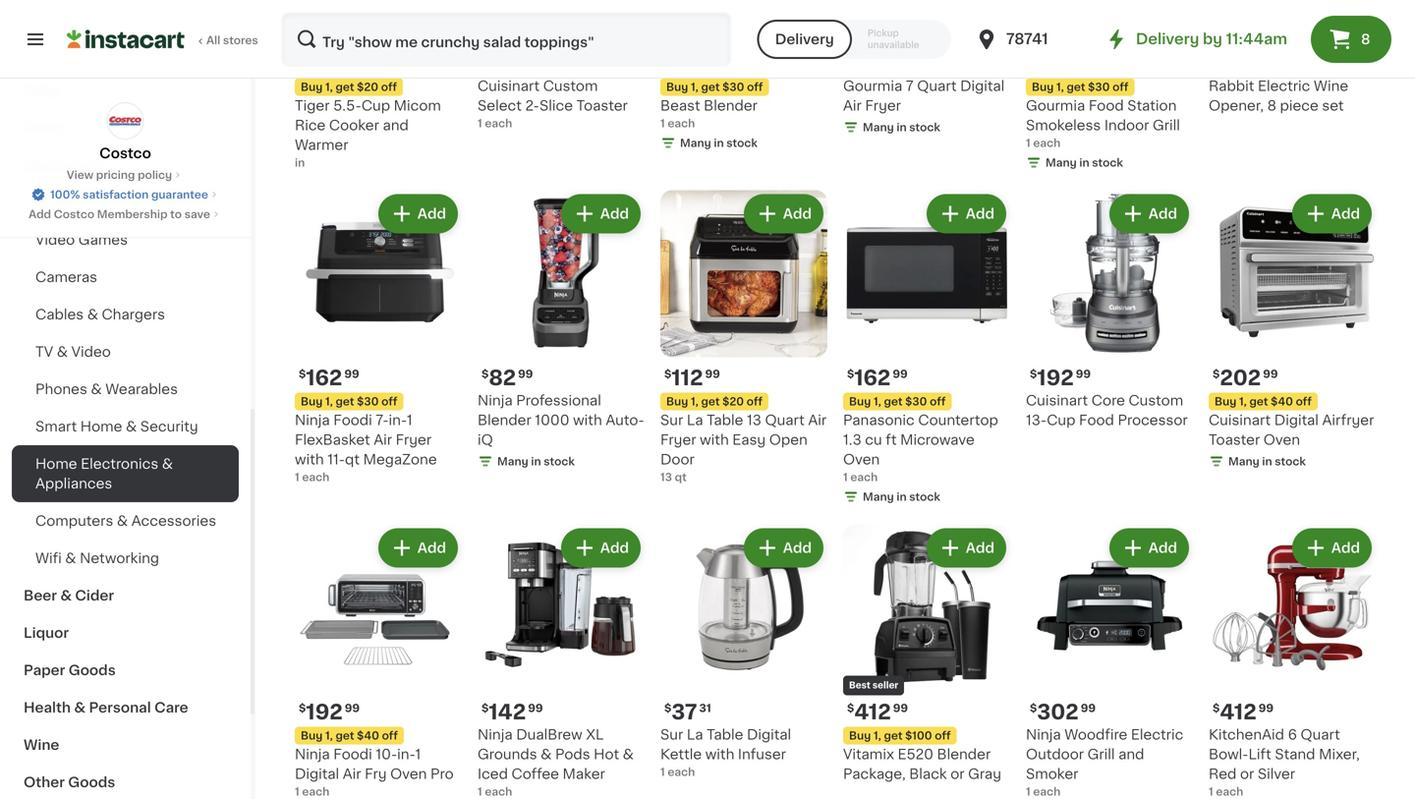 Task type: locate. For each thing, give the bounding box(es) containing it.
7
[[906, 79, 914, 93]]

qt inside ninja foodi 7-in-1 flexbasket air fryer with 11-qt megazone 1 each
[[345, 453, 360, 466]]

delivery inside button
[[775, 32, 834, 46]]

1 vertical spatial 13
[[661, 472, 672, 483]]

foodi
[[334, 413, 372, 427], [334, 748, 372, 761]]

1 inside the beast blender 1 each
[[661, 118, 665, 129]]

$30 up panasonic
[[906, 396, 927, 407]]

ninja for ninja woodfire electric outdoor grill and smoker 1 each
[[1026, 728, 1061, 742]]

2 or from the left
[[1241, 767, 1255, 781]]

table down 31
[[707, 728, 744, 742]]

each inside panasonic countertop 1.3 cu ft microwave oven 1 each
[[851, 472, 878, 483]]

get for ninja foodi 7-in-1 flexbasket air fryer with 11-qt megazone
[[336, 396, 354, 407]]

1 horizontal spatial qt
[[675, 472, 687, 483]]

air left panasonic
[[808, 413, 827, 427]]

off up countertop
[[930, 396, 946, 407]]

0 vertical spatial cup
[[362, 99, 390, 113]]

delivery by 11:44am link
[[1105, 28, 1288, 51]]

0 horizontal spatial fryer
[[396, 433, 432, 447]]

la for with
[[687, 413, 703, 427]]

0 horizontal spatial cup
[[362, 99, 390, 113]]

sur up door
[[661, 413, 684, 427]]

2-
[[525, 99, 540, 113]]

99 up the beast blender 1 each
[[711, 54, 726, 65]]

delivery by 11:44am
[[1136, 32, 1288, 46]]

1 vertical spatial custom
[[1129, 394, 1184, 407]]

get for vitamix e520 blender package, black or gray
[[884, 730, 903, 741]]

1 vertical spatial qt
[[675, 472, 687, 483]]

off right $100
[[935, 730, 951, 741]]

with inside sur la table 13 quart air fryer with easy open door 13 qt
[[700, 433, 729, 447]]

1 horizontal spatial wine
[[1314, 79, 1349, 93]]

1, for ninja foodi 7-in-1 flexbasket air fryer with 11-qt megazone
[[325, 396, 333, 407]]

add button for sur la table 13 quart air fryer with easy open door
[[746, 196, 822, 232]]

1, for sur la table 13 quart air fryer with easy open door
[[691, 396, 699, 407]]

video
[[35, 233, 75, 247], [71, 345, 111, 359]]

1 vertical spatial gourmia
[[1026, 99, 1086, 113]]

1 sur from the top
[[661, 413, 684, 427]]

13 up easy
[[747, 413, 762, 427]]

$ up tiger on the top of page
[[299, 54, 306, 65]]

cuisinart inside cuisinart core custom 13-cup food processor
[[1026, 394, 1088, 407]]

8 inside rabbit electric wine opener, 8 piece set
[[1268, 99, 1277, 113]]

0 horizontal spatial $ 192 99
[[299, 702, 360, 723]]

1 horizontal spatial quart
[[917, 79, 957, 93]]

1 vertical spatial goods
[[68, 776, 115, 789]]

off up cuisinart digital airfryer toaster oven
[[1296, 396, 1312, 407]]

$30 down $102.99 element in the top right of the page
[[1088, 82, 1110, 92]]

liquor
[[24, 626, 69, 640]]

goods up health & personal care
[[69, 664, 116, 677]]

0 vertical spatial $40
[[1271, 396, 1294, 407]]

bowl-
[[1209, 748, 1249, 761]]

0 horizontal spatial oven
[[390, 767, 427, 781]]

1 vertical spatial table
[[707, 728, 744, 742]]

1 vertical spatial food
[[1079, 413, 1115, 427]]

1, up panasonic
[[874, 396, 882, 407]]

1 vertical spatial video
[[71, 345, 111, 359]]

99 right 112
[[705, 369, 720, 379]]

add for ninja professional blender 1000 with auto- iq
[[600, 207, 629, 221]]

1 horizontal spatial $ 142 99
[[665, 53, 726, 74]]

buy for panasonic countertop 1.3 cu ft microwave oven
[[849, 396, 871, 407]]

1 vertical spatial wine
[[24, 738, 59, 752]]

& up networking
[[117, 514, 128, 528]]

99 inside the $ 82 99
[[518, 369, 533, 379]]

$100
[[906, 730, 933, 741]]

192 up ninja foodi 10-in-1 digital air fry oven pro 1 each
[[306, 702, 343, 723]]

electronics link
[[12, 146, 239, 184]]

home inside home electronics & appliances
[[35, 457, 77, 471]]

blender inside vitamix e520 blender package, black or gray
[[937, 748, 991, 761]]

$30 for panasonic countertop 1.3 cu ft microwave oven
[[906, 396, 927, 407]]

1 horizontal spatial toaster
[[1209, 433, 1261, 447]]

table up easy
[[707, 413, 744, 427]]

fryer up door
[[661, 433, 697, 447]]

1 horizontal spatial or
[[1241, 767, 1255, 781]]

blender for ninja professional blender 1000 with auto- iq
[[478, 413, 532, 427]]

blender up iq
[[478, 413, 532, 427]]

$ 142 99 up grounds
[[482, 702, 543, 723]]

11:44am
[[1226, 32, 1288, 46]]

0 vertical spatial la
[[687, 413, 703, 427]]

1 vertical spatial foodi
[[334, 748, 372, 761]]

buy 1, get $40 off for 202
[[1215, 396, 1312, 407]]

1 horizontal spatial home
[[80, 420, 122, 434]]

blender inside 'ninja professional blender 1000 with auto- iq'
[[478, 413, 532, 427]]

1 vertical spatial blender
[[478, 413, 532, 427]]

costco
[[99, 146, 151, 160], [54, 209, 94, 220]]

get for cuisinart digital airfryer toaster oven
[[1250, 396, 1269, 407]]

1 412 from the left
[[855, 702, 891, 723]]

product group containing 82
[[478, 190, 645, 473]]

$20 for 102
[[357, 82, 379, 92]]

1 vertical spatial quart
[[765, 413, 805, 427]]

beer
[[24, 589, 57, 603]]

1 horizontal spatial $40
[[1271, 396, 1294, 407]]

in- inside ninja foodi 10-in-1 digital air fry oven pro 1 each
[[397, 748, 415, 761]]

2 412 from the left
[[1220, 702, 1257, 723]]

99 right the 102
[[345, 54, 360, 65]]

1, up "smokeless"
[[1057, 82, 1064, 92]]

2 sur from the top
[[661, 728, 684, 742]]

woodfire
[[1065, 728, 1128, 742]]

wifi & networking link
[[12, 540, 239, 577]]

quart for kitchenaid
[[1301, 728, 1341, 742]]

1 vertical spatial $20
[[723, 396, 744, 407]]

food
[[1089, 99, 1124, 113], [1079, 413, 1115, 427]]

99 inside '$ 112 99'
[[705, 369, 720, 379]]

in down the beast blender 1 each
[[714, 138, 724, 148]]

and down the micom
[[383, 118, 409, 132]]

buy for beast blender
[[667, 82, 688, 92]]

off up the micom
[[381, 82, 397, 92]]

phones & wearables link
[[12, 371, 239, 408]]

cuisinart up the 13-
[[1026, 394, 1088, 407]]

1 162 from the left
[[306, 368, 342, 388]]

& down dualbrew
[[541, 748, 552, 761]]

ninja up the flexbasket
[[295, 413, 330, 427]]

0 horizontal spatial qt
[[345, 453, 360, 466]]

0 horizontal spatial or
[[951, 767, 965, 781]]

0 vertical spatial home
[[80, 420, 122, 434]]

many in stock down the beast blender 1 each
[[680, 138, 758, 148]]

costco link
[[99, 102, 151, 163]]

0 horizontal spatial toaster
[[577, 99, 628, 113]]

quart
[[917, 79, 957, 93], [765, 413, 805, 427], [1301, 728, 1341, 742]]

health & personal care link
[[12, 689, 239, 726]]

foodi inside ninja foodi 7-in-1 flexbasket air fryer with 11-qt megazone 1 each
[[334, 413, 372, 427]]

cuisinart for cuisinart digital airfryer toaster oven
[[1209, 413, 1271, 427]]

iced
[[478, 767, 508, 781]]

0 horizontal spatial 162
[[306, 368, 342, 388]]

ninja foodi 7-in-1 flexbasket air fryer with 11-qt megazone 1 each
[[295, 413, 437, 483]]

1 horizontal spatial $ 412 99
[[1213, 702, 1274, 723]]

1 horizontal spatial $ 192 99
[[1030, 368, 1091, 388]]

processor
[[1118, 413, 1188, 427]]

112
[[672, 368, 703, 388]]

142 up grounds
[[489, 702, 526, 723]]

e520
[[898, 748, 934, 761]]

gourmia for gourmia food station smokeless indoor grill 1 each
[[1026, 99, 1086, 113]]

cuisinart core custom 13-cup food processor
[[1026, 394, 1188, 427]]

1 horizontal spatial delivery
[[1136, 32, 1200, 46]]

162 up the flexbasket
[[306, 368, 342, 388]]

$ left 75
[[482, 54, 489, 65]]

rice
[[295, 118, 326, 132]]

product group containing 37
[[661, 524, 828, 780]]

1, for panasonic countertop 1.3 cu ft microwave oven
[[874, 396, 882, 407]]

gourmia inside gourmia 7 quart digital air fryer
[[843, 79, 903, 93]]

costco logo image
[[107, 102, 144, 140]]

wine inside rabbit electric wine opener, 8 piece set
[[1314, 79, 1349, 93]]

smart
[[35, 420, 77, 434]]

2 goods from the top
[[68, 776, 115, 789]]

blender
[[704, 99, 758, 113], [478, 413, 532, 427], [937, 748, 991, 761]]

19
[[884, 54, 896, 65]]

with
[[573, 413, 602, 427], [700, 433, 729, 447], [295, 453, 324, 466], [706, 748, 735, 761]]

202
[[1220, 368, 1261, 388]]

1 vertical spatial 8
[[1268, 99, 1277, 113]]

costco down 100%
[[54, 209, 94, 220]]

1, for ninja foodi 10-in-1 digital air fry oven pro
[[325, 730, 333, 741]]

video down cables & chargers at top left
[[71, 345, 111, 359]]

food down core
[[1079, 413, 1115, 427]]

0 vertical spatial sur
[[661, 413, 684, 427]]

$40 for 202
[[1271, 396, 1294, 407]]

quart inside gourmia 7 quart digital air fryer
[[917, 79, 957, 93]]

8 inside button
[[1362, 32, 1371, 46]]

0 vertical spatial blender
[[704, 99, 758, 113]]

digital up 'infuser'
[[747, 728, 792, 742]]

0 vertical spatial in-
[[389, 413, 407, 427]]

1 vertical spatial grill
[[1088, 748, 1115, 761]]

$102.99 element
[[1026, 51, 1193, 76]]

qt inside sur la table 13 quart air fryer with easy open door 13 qt
[[675, 472, 687, 483]]

$ 162 99 for panasonic countertop 1.3 cu ft microwave oven
[[847, 368, 908, 388]]

off for ninja foodi 10-in-1 digital air fry oven pro
[[382, 730, 398, 741]]

$ inside $ 302 99
[[1030, 703, 1037, 714]]

2 vertical spatial quart
[[1301, 728, 1341, 742]]

0 vertical spatial 142
[[672, 53, 709, 74]]

2 vertical spatial oven
[[390, 767, 427, 781]]

blender for vitamix e520 blender package, black or gray
[[937, 748, 991, 761]]

1 horizontal spatial buy 1, get $40 off
[[1215, 396, 1312, 407]]

gourmia 7 quart digital air fryer
[[843, 79, 1005, 113]]

ninja for ninja professional blender 1000 with auto- iq
[[478, 394, 513, 407]]

electronics inside home electronics & appliances
[[81, 457, 158, 471]]

99
[[345, 54, 360, 65], [711, 54, 726, 65], [344, 369, 359, 379], [518, 369, 533, 379], [705, 369, 720, 379], [893, 369, 908, 379], [1076, 369, 1091, 379], [1263, 369, 1278, 379], [345, 703, 360, 714], [528, 703, 543, 714], [893, 703, 908, 714], [1081, 703, 1096, 714], [1259, 703, 1274, 714]]

0 horizontal spatial 8
[[1268, 99, 1277, 113]]

$ 192 99
[[1030, 368, 1091, 388], [299, 702, 360, 723]]

$ 192 99 up the 13-
[[1030, 368, 1091, 388]]

0 vertical spatial custom
[[543, 79, 598, 93]]

$ up ninja foodi 10-in-1 digital air fry oven pro 1 each
[[299, 703, 306, 714]]

0 vertical spatial wine
[[1314, 79, 1349, 93]]

satisfaction
[[83, 189, 149, 200]]

and inside ninja woodfire electric outdoor grill and smoker 1 each
[[1119, 748, 1145, 761]]

add button for vitamix e520 blender package, black or gray
[[929, 530, 1005, 566]]

air down 7-
[[374, 433, 392, 447]]

buy 1, get $40 off for 192
[[301, 730, 398, 741]]

add button for ninja dualbrew xl grounds & pods hot & iced coffee maker
[[563, 530, 639, 566]]

1 vertical spatial electronics
[[81, 457, 158, 471]]

grill inside gourmia food station smokeless indoor grill 1 each
[[1153, 118, 1181, 132]]

air inside ninja foodi 7-in-1 flexbasket air fryer with 11-qt megazone 1 each
[[374, 433, 392, 447]]

station
[[1128, 99, 1177, 113]]

rabbit electric wine opener, 8 piece set
[[1209, 79, 1349, 113]]

None search field
[[281, 12, 732, 67]]

foodi up the flexbasket
[[334, 413, 372, 427]]

many down cuisinart digital airfryer toaster oven
[[1229, 456, 1260, 467]]

add costco membership to save link
[[29, 206, 222, 222]]

0 horizontal spatial delivery
[[775, 32, 834, 46]]

buy down 202
[[1215, 396, 1237, 407]]

1 $ 162 99 from the left
[[299, 368, 359, 388]]

99 inside "$ 102 99"
[[345, 54, 360, 65]]

1 horizontal spatial grill
[[1153, 118, 1181, 132]]

security
[[140, 420, 198, 434]]

off for beast blender
[[747, 82, 763, 92]]

membership
[[97, 209, 168, 220]]

1 table from the top
[[707, 413, 744, 427]]

cuisinart for cuisinart core custom 13-cup food processor
[[1026, 394, 1088, 407]]

0 vertical spatial qt
[[345, 453, 360, 466]]

1 or from the left
[[951, 767, 965, 781]]

1
[[478, 118, 482, 129], [661, 118, 665, 129], [1026, 138, 1031, 148], [407, 413, 413, 427], [295, 472, 300, 483], [843, 472, 848, 483], [415, 748, 421, 761], [661, 767, 665, 778], [295, 786, 300, 797], [478, 786, 482, 797], [1026, 786, 1031, 797], [1209, 786, 1214, 797]]

0 horizontal spatial gourmia
[[843, 79, 903, 93]]

sur inside sur la table 13 quart air fryer with easy open door 13 qt
[[661, 413, 684, 427]]

$ inside '$ 202 99'
[[1213, 369, 1220, 379]]

2 162 from the left
[[855, 368, 891, 388]]

get for gourmia food station smokeless indoor grill
[[1067, 82, 1086, 92]]

air left the fry at the left
[[343, 767, 361, 781]]

wine link
[[12, 726, 239, 764]]

0 horizontal spatial grill
[[1088, 748, 1115, 761]]

gourmia inside gourmia food station smokeless indoor grill 1 each
[[1026, 99, 1086, 113]]

1 horizontal spatial 162
[[855, 368, 891, 388]]

2 horizontal spatial blender
[[937, 748, 991, 761]]

electric inside rabbit electric wine opener, 8 piece set
[[1258, 79, 1311, 93]]

add button for ninja woodfire electric outdoor grill and smoker
[[1112, 530, 1188, 566]]

in- for 162
[[389, 413, 407, 427]]

0 vertical spatial gourmia
[[843, 79, 903, 93]]

$ inside $ 62 19
[[847, 54, 855, 65]]

$40 for 192
[[357, 730, 379, 741]]

off up 10-
[[382, 730, 398, 741]]

custom up processor
[[1129, 394, 1184, 407]]

ninja inside ninja foodi 10-in-1 digital air fry oven pro 1 each
[[295, 748, 330, 761]]

$ up iq
[[482, 369, 489, 379]]

1 horizontal spatial and
[[1119, 748, 1145, 761]]

get for sur la table 13 quart air fryer with easy open door
[[701, 396, 720, 407]]

save
[[184, 209, 210, 220]]

cup inside cuisinart core custom 13-cup food processor
[[1047, 413, 1076, 427]]

wifi & networking
[[35, 551, 159, 565]]

get down '$ 202 99'
[[1250, 396, 1269, 407]]

delivery for delivery by 11:44am
[[1136, 32, 1200, 46]]

0 horizontal spatial costco
[[54, 209, 94, 220]]

mixer,
[[1319, 748, 1360, 761]]

1 vertical spatial 192
[[306, 702, 343, 723]]

sur inside sur la table digital kettle with infuser 1 each
[[661, 728, 684, 742]]

$31.09 element
[[1209, 51, 1376, 76]]

2 table from the top
[[707, 728, 744, 742]]

0 vertical spatial $ 192 99
[[1030, 368, 1091, 388]]

2 foodi from the top
[[334, 748, 372, 761]]

buy 1, get $20 off for 102
[[301, 82, 397, 92]]

1000
[[535, 413, 570, 427]]

other
[[24, 776, 65, 789]]

each inside ninja foodi 7-in-1 flexbasket air fryer with 11-qt megazone 1 each
[[302, 472, 330, 483]]

video down audio
[[35, 233, 75, 247]]

100% satisfaction guarantee
[[50, 189, 208, 200]]

8 left "piece" at the top right of the page
[[1268, 99, 1277, 113]]

product group
[[295, 190, 462, 485], [478, 190, 645, 473], [661, 190, 828, 485], [843, 190, 1011, 509], [1026, 190, 1193, 430], [1209, 190, 1376, 473], [295, 524, 462, 799], [478, 524, 645, 799], [661, 524, 828, 780], [843, 524, 1011, 784], [1026, 524, 1193, 799], [1209, 524, 1376, 799]]

table inside sur la table 13 quart air fryer with easy open door 13 qt
[[707, 413, 744, 427]]

goods for other goods
[[68, 776, 115, 789]]

$ 62 19
[[847, 53, 896, 74]]

$ 412 99 up "kitchenaid" at right bottom
[[1213, 702, 1274, 723]]

quart inside kitchenaid 6 quart bowl-lift stand mixer, red or silver 1 each
[[1301, 728, 1341, 742]]

$40 up cuisinart digital airfryer toaster oven
[[1271, 396, 1294, 407]]

0 horizontal spatial 192
[[306, 702, 343, 723]]

instacart logo image
[[67, 28, 185, 51]]

food inside gourmia food station smokeless indoor grill 1 each
[[1089, 99, 1124, 113]]

99 right 202
[[1263, 369, 1278, 379]]

ninja inside ninja woodfire electric outdoor grill and smoker 1 each
[[1026, 728, 1061, 742]]

home
[[80, 420, 122, 434], [35, 457, 77, 471]]

buy 1, get $20 off
[[301, 82, 397, 92], [667, 396, 763, 407]]

$ up cuisinart digital airfryer toaster oven
[[1213, 369, 1220, 379]]

buy 1, get $30 off up panasonic
[[849, 396, 946, 407]]

&
[[87, 308, 98, 321], [57, 345, 68, 359], [91, 382, 102, 396], [126, 420, 137, 434], [162, 457, 173, 471], [117, 514, 128, 528], [65, 551, 76, 565], [60, 589, 72, 603], [74, 701, 86, 715], [541, 748, 552, 761], [623, 748, 634, 761]]

and down woodfire
[[1119, 748, 1145, 761]]

1, up ninja foodi 10-in-1 digital air fry oven pro 1 each
[[325, 730, 333, 741]]

with right 'kettle'
[[706, 748, 735, 761]]

cup up cooker
[[362, 99, 390, 113]]

1 horizontal spatial 8
[[1362, 32, 1371, 46]]

oven inside cuisinart digital airfryer toaster oven
[[1264, 433, 1301, 447]]

get up panasonic
[[884, 396, 903, 407]]

audio
[[35, 196, 75, 209]]

0 vertical spatial oven
[[1264, 433, 1301, 447]]

countertop
[[918, 413, 999, 427]]

0 horizontal spatial custom
[[543, 79, 598, 93]]

99 inside $ 302 99
[[1081, 703, 1096, 714]]

air inside gourmia 7 quart digital air fryer
[[843, 99, 862, 113]]

buy 1, get $40 off inside product group
[[1215, 396, 1312, 407]]

1 vertical spatial sur
[[661, 728, 684, 742]]

62
[[855, 53, 882, 74]]

toaster
[[577, 99, 628, 113], [1209, 433, 1261, 447]]

off for ninja foodi 7-in-1 flexbasket air fryer with 11-qt megazone
[[382, 396, 398, 407]]

1 la from the top
[[687, 413, 703, 427]]

0 horizontal spatial home
[[35, 457, 77, 471]]

ninja inside ninja foodi 7-in-1 flexbasket air fryer with 11-qt megazone 1 each
[[295, 413, 330, 427]]

1 horizontal spatial cup
[[1047, 413, 1076, 427]]

gourmia for gourmia 7 quart digital air fryer
[[843, 79, 903, 93]]

1 vertical spatial home
[[35, 457, 77, 471]]

1 vertical spatial buy 1, get $40 off
[[301, 730, 398, 741]]

add button for sur la table digital kettle with infuser
[[746, 530, 822, 566]]

grounds
[[478, 748, 537, 761]]

wine up other
[[24, 738, 59, 752]]

1 horizontal spatial $20
[[723, 396, 744, 407]]

all
[[206, 35, 220, 46]]

la inside sur la table digital kettle with infuser 1 each
[[687, 728, 703, 742]]

0 vertical spatial foodi
[[334, 413, 372, 427]]

ninja foodi 10-in-1 digital air fry oven pro 1 each
[[295, 748, 454, 797]]

$ 162 99 up the flexbasket
[[299, 368, 359, 388]]

fryer inside ninja foodi 7-in-1 flexbasket air fryer with 11-qt megazone 1 each
[[396, 433, 432, 447]]

smart home & security
[[35, 420, 198, 434]]

$ 192 99 up ninja foodi 10-in-1 digital air fry oven pro 1 each
[[299, 702, 360, 723]]

add
[[418, 207, 446, 221], [600, 207, 629, 221], [783, 207, 812, 221], [966, 207, 995, 221], [1149, 207, 1178, 221], [1332, 207, 1361, 221], [29, 209, 51, 220], [418, 541, 446, 555], [600, 541, 629, 555], [783, 541, 812, 555], [966, 541, 995, 555], [1149, 541, 1178, 555], [1332, 541, 1361, 555]]

video inside "link"
[[71, 345, 111, 359]]

31
[[699, 703, 711, 714]]

la inside sur la table 13 quart air fryer with easy open door 13 qt
[[687, 413, 703, 427]]

tiger 5.5-cup micom rice cooker and warmer in
[[295, 99, 441, 168]]

1, down '$ 112 99'
[[691, 396, 699, 407]]

buy for gourmia food station smokeless indoor grill
[[1032, 82, 1054, 92]]

1, for cuisinart digital airfryer toaster oven
[[1240, 396, 1247, 407]]

with inside 'ninja professional blender 1000 with auto- iq'
[[573, 413, 602, 427]]

many in stock down 1000
[[497, 456, 575, 467]]

stock down 'ninja professional blender 1000 with auto- iq'
[[544, 456, 575, 467]]

off up the beast blender 1 each
[[747, 82, 763, 92]]

2 horizontal spatial oven
[[1264, 433, 1301, 447]]

buy 1, get $30 off up the beast blender 1 each
[[667, 82, 763, 92]]

0 horizontal spatial blender
[[478, 413, 532, 427]]

fryer inside gourmia 7 quart digital air fryer
[[865, 99, 901, 113]]

quart right 7
[[917, 79, 957, 93]]

cuisinart inside cuisinart digital airfryer toaster oven
[[1209, 413, 1271, 427]]

0 vertical spatial table
[[707, 413, 744, 427]]

package,
[[843, 767, 906, 781]]

electric inside ninja woodfire electric outdoor grill and smoker 1 each
[[1131, 728, 1184, 742]]

99 up cuisinart core custom 13-cup food processor
[[1076, 369, 1091, 379]]

best
[[849, 681, 871, 690]]

0 vertical spatial food
[[1089, 99, 1124, 113]]

delivery
[[1136, 32, 1200, 46], [775, 32, 834, 46]]

$ up the flexbasket
[[299, 369, 306, 379]]

ninja inside the ninja dualbrew xl grounds & pods hot & iced coffee maker 1 each
[[478, 728, 513, 742]]

$20 inside product group
[[723, 396, 744, 407]]

in down warmer
[[295, 157, 305, 168]]

table inside sur la table digital kettle with infuser 1 each
[[707, 728, 744, 742]]

1 foodi from the top
[[334, 413, 372, 427]]

or inside vitamix e520 blender package, black or gray
[[951, 767, 965, 781]]

0 vertical spatial quart
[[917, 79, 957, 93]]

cables & chargers
[[35, 308, 165, 321]]

1 goods from the top
[[69, 664, 116, 677]]

health
[[24, 701, 71, 715]]

$ 162 99
[[299, 368, 359, 388], [847, 368, 908, 388]]

add button for ninja foodi 7-in-1 flexbasket air fryer with 11-qt megazone
[[380, 196, 456, 232]]

in- inside ninja foodi 7-in-1 flexbasket air fryer with 11-qt megazone 1 each
[[389, 413, 407, 427]]

add button for ninja foodi 10-in-1 digital air fry oven pro
[[380, 530, 456, 566]]

0 horizontal spatial buy 1, get $40 off
[[301, 730, 398, 741]]

many in stock down gourmia 7 quart digital air fryer
[[863, 122, 941, 133]]

buy up the flexbasket
[[301, 396, 323, 407]]

$
[[299, 54, 306, 65], [482, 54, 489, 65], [665, 54, 672, 65], [847, 54, 855, 65], [299, 369, 306, 379], [482, 369, 489, 379], [665, 369, 672, 379], [847, 369, 855, 379], [1030, 369, 1037, 379], [1213, 369, 1220, 379], [299, 703, 306, 714], [482, 703, 489, 714], [665, 703, 672, 714], [847, 703, 855, 714], [1030, 703, 1037, 714], [1213, 703, 1220, 714]]

1 $ 412 99 from the left
[[847, 702, 908, 723]]

1, up beast
[[691, 82, 699, 92]]

add for cuisinart digital airfryer toaster oven
[[1332, 207, 1361, 221]]

0 horizontal spatial cuisinart
[[478, 79, 540, 93]]

1 vertical spatial buy 1, get $20 off
[[667, 396, 763, 407]]

buy 1, get $30 off down $102.99 element in the top right of the page
[[1032, 82, 1129, 92]]

0 horizontal spatial electric
[[1131, 728, 1184, 742]]

1 horizontal spatial 192
[[1037, 368, 1074, 388]]

2 horizontal spatial fryer
[[865, 99, 901, 113]]

1 horizontal spatial oven
[[843, 453, 880, 466]]

blender right beast
[[704, 99, 758, 113]]

1, for vitamix e520 blender package, black or gray
[[874, 730, 882, 741]]

$ 49 75
[[482, 53, 533, 74]]

ninja for ninja dualbrew xl grounds & pods hot & iced coffee maker 1 each
[[478, 728, 513, 742]]

$30 for beast blender
[[723, 82, 745, 92]]

2 horizontal spatial quart
[[1301, 728, 1341, 742]]

accessories
[[131, 514, 216, 528]]

air
[[843, 99, 862, 113], [808, 413, 827, 427], [374, 433, 392, 447], [343, 767, 361, 781]]

wine up the set
[[1314, 79, 1349, 93]]

$ 162 99 for ninja foodi 7-in-1 flexbasket air fryer with 11-qt megazone
[[299, 368, 359, 388]]

in down cuisinart digital airfryer toaster oven
[[1263, 456, 1273, 467]]

1 inside kitchenaid 6 quart bowl-lift stand mixer, red or silver 1 each
[[1209, 786, 1214, 797]]

buy up vitamix on the bottom right
[[849, 730, 871, 741]]

goods for paper goods
[[69, 664, 116, 677]]

192 up the 13-
[[1037, 368, 1074, 388]]

quart inside sur la table 13 quart air fryer with easy open door 13 qt
[[765, 413, 805, 427]]

or down 'lift'
[[1241, 767, 1255, 781]]

buy 1, get $20 off for 112
[[667, 396, 763, 407]]

1 vertical spatial oven
[[843, 453, 880, 466]]

1, up vitamix on the bottom right
[[874, 730, 882, 741]]

& right 'tv'
[[57, 345, 68, 359]]

0 horizontal spatial $ 162 99
[[299, 368, 359, 388]]

computers & accessories link
[[12, 502, 239, 540]]

buy up "smokeless"
[[1032, 82, 1054, 92]]

foodi inside ninja foodi 10-in-1 digital air fry oven pro 1 each
[[334, 748, 372, 761]]

$ inside $ 37 31
[[665, 703, 672, 714]]

& right health
[[74, 701, 86, 715]]

foodi for 192
[[334, 748, 372, 761]]

product group containing 142
[[478, 524, 645, 799]]

cuisinart inside cuisinart custom select 2-slice toaster 1 each
[[478, 79, 540, 93]]

$ 142 99 up beast
[[665, 53, 726, 74]]

2 $ 162 99 from the left
[[847, 368, 908, 388]]

0 vertical spatial costco
[[99, 146, 151, 160]]

1 vertical spatial in-
[[397, 748, 415, 761]]

buy up ninja foodi 10-in-1 digital air fry oven pro 1 each
[[301, 730, 323, 741]]

2 la from the top
[[687, 728, 703, 742]]

custom up the slice
[[543, 79, 598, 93]]

412 down best seller
[[855, 702, 891, 723]]

$ down best in the right bottom of the page
[[847, 703, 855, 714]]

paper goods link
[[12, 652, 239, 689]]

cup inside tiger 5.5-cup micom rice cooker and warmer in
[[362, 99, 390, 113]]

buy 1, get $30 off for panasonic countertop 1.3 cu ft microwave oven
[[849, 396, 946, 407]]

1 horizontal spatial 412
[[1220, 702, 1257, 723]]

each inside sur la table digital kettle with infuser 1 each
[[668, 767, 695, 778]]

1 horizontal spatial fryer
[[661, 433, 697, 447]]

each inside kitchenaid 6 quart bowl-lift stand mixer, red or silver 1 each
[[1216, 786, 1244, 797]]

0 vertical spatial electric
[[1258, 79, 1311, 93]]

or left 'gray'
[[951, 767, 965, 781]]

0 horizontal spatial quart
[[765, 413, 805, 427]]



Task type: describe. For each thing, give the bounding box(es) containing it.
quart for gourmia
[[917, 79, 957, 93]]

99 up ninja foodi 10-in-1 digital air fry oven pro 1 each
[[345, 703, 360, 714]]

all stores link
[[67, 12, 260, 67]]

floral link
[[12, 109, 239, 146]]

and inside tiger 5.5-cup micom rice cooker and warmer in
[[383, 118, 409, 132]]

floral
[[24, 121, 63, 135]]

$ inside $ 49 75
[[482, 54, 489, 65]]

1, for gourmia food station smokeless indoor grill
[[1057, 82, 1064, 92]]

many in stock down cuisinart digital airfryer toaster oven
[[1229, 456, 1306, 467]]

sur for sur la table 13 quart air fryer with easy open door
[[661, 413, 684, 427]]

door
[[661, 453, 695, 466]]

in- for 192
[[397, 748, 415, 761]]

seller
[[873, 681, 899, 690]]

$30 for gourmia food station smokeless indoor grill
[[1088, 82, 1110, 92]]

easy
[[733, 433, 766, 447]]

add button for cuisinart core custom 13-cup food processor
[[1112, 196, 1188, 232]]

$ up the 13-
[[1030, 369, 1037, 379]]

tiger
[[295, 99, 330, 113]]

$ up "kitchenaid" at right bottom
[[1213, 703, 1220, 714]]

vitamix
[[843, 748, 895, 761]]

grill inside ninja woodfire electric outdoor grill and smoker 1 each
[[1088, 748, 1115, 761]]

75
[[520, 54, 533, 65]]

policy
[[138, 170, 172, 180]]

1 vertical spatial $ 142 99
[[482, 702, 543, 723]]

stock down gourmia food station smokeless indoor grill 1 each
[[1092, 157, 1123, 168]]

1 inside cuisinart custom select 2-slice toaster 1 each
[[478, 118, 482, 129]]

99 inside '$ 202 99'
[[1263, 369, 1278, 379]]

13-
[[1026, 413, 1047, 427]]

& right hot
[[623, 748, 634, 761]]

99 down seller
[[893, 703, 908, 714]]

pods
[[555, 748, 590, 761]]

many in stock down "smokeless"
[[1046, 157, 1123, 168]]

other goods
[[24, 776, 115, 789]]

beast blender 1 each
[[661, 99, 758, 129]]

$ inside the $ 82 99
[[482, 369, 489, 379]]

get for beast blender
[[701, 82, 720, 92]]

get for panasonic countertop 1.3 cu ft microwave oven
[[884, 396, 903, 407]]

sur la table 13 quart air fryer with easy open door 13 qt
[[661, 413, 827, 483]]

each inside cuisinart custom select 2-slice toaster 1 each
[[485, 118, 512, 129]]

personal
[[89, 701, 151, 715]]

sur for sur la table digital kettle with infuser
[[661, 728, 684, 742]]

ninja for ninja foodi 7-in-1 flexbasket air fryer with 11-qt megazone 1 each
[[295, 413, 330, 427]]

red
[[1209, 767, 1237, 781]]

102
[[306, 53, 343, 74]]

tv & video
[[35, 345, 111, 359]]

gourmia food station smokeless indoor grill 1 each
[[1026, 99, 1181, 148]]

add for vitamix e520 blender package, black or gray
[[966, 541, 995, 555]]

$ up grounds
[[482, 703, 489, 714]]

7-
[[376, 413, 389, 427]]

buy for cuisinart digital airfryer toaster oven
[[1215, 396, 1237, 407]]

1 inside panasonic countertop 1.3 cu ft microwave oven 1 each
[[843, 472, 848, 483]]

pricing
[[96, 170, 135, 180]]

cu
[[865, 433, 882, 447]]

add for kitchenaid 6 quart bowl-lift stand mixer, red or silver
[[1332, 541, 1361, 555]]

add for ninja foodi 10-in-1 digital air fry oven pro
[[418, 541, 446, 555]]

off for tiger 5.5-cup micom rice cooker and warmer
[[381, 82, 397, 92]]

tv
[[35, 345, 53, 359]]

phones
[[35, 382, 87, 396]]

buy 1, get $30 off for ninja foodi 7-in-1 flexbasket air fryer with 11-qt megazone
[[301, 396, 398, 407]]

product group containing 112
[[661, 190, 828, 485]]

add for ninja woodfire electric outdoor grill and smoker
[[1149, 541, 1178, 555]]

buy for tiger 5.5-cup micom rice cooker and warmer
[[301, 82, 323, 92]]

table for digital
[[707, 728, 744, 742]]

100%
[[50, 189, 80, 200]]

1 vertical spatial $ 192 99
[[299, 702, 360, 723]]

kitchenaid 6 quart bowl-lift stand mixer, red or silver 1 each
[[1209, 728, 1360, 797]]

rabbit electric wine opener, 8 piece set button
[[1209, 0, 1376, 116]]

beer & cider link
[[12, 577, 239, 614]]

custom inside cuisinart core custom 13-cup food processor
[[1129, 394, 1184, 407]]

1 inside ninja woodfire electric outdoor grill and smoker 1 each
[[1026, 786, 1031, 797]]

in inside tiger 5.5-cup micom rice cooker and warmer in
[[295, 157, 305, 168]]

piece
[[1280, 99, 1319, 113]]

digital inside gourmia 7 quart digital air fryer
[[961, 79, 1005, 93]]

buy 1, get $100 off
[[849, 730, 951, 741]]

megazone
[[363, 453, 437, 466]]

$ 202 99
[[1213, 368, 1278, 388]]

each inside the ninja dualbrew xl grounds & pods hot & iced coffee maker 1 each
[[485, 786, 512, 797]]

baby link
[[12, 72, 239, 109]]

professional
[[516, 394, 601, 407]]

buy for ninja foodi 10-in-1 digital air fry oven pro
[[301, 730, 323, 741]]

& right wifi
[[65, 551, 76, 565]]

0 vertical spatial $ 142 99
[[665, 53, 726, 74]]

8 button
[[1311, 16, 1392, 63]]

get for tiger 5.5-cup micom rice cooker and warmer
[[336, 82, 354, 92]]

warmer
[[295, 138, 348, 152]]

stock down cuisinart digital airfryer toaster oven
[[1275, 456, 1306, 467]]

add for sur la table 13 quart air fryer with easy open door
[[783, 207, 812, 221]]

off for vitamix e520 blender package, black or gray
[[935, 730, 951, 741]]

with inside sur la table digital kettle with infuser 1 each
[[706, 748, 735, 761]]

add for panasonic countertop 1.3 cu ft microwave oven
[[966, 207, 995, 221]]

5.5-
[[333, 99, 362, 113]]

Search field
[[283, 14, 730, 65]]

guarantee
[[151, 189, 208, 200]]

wearables
[[105, 382, 178, 396]]

digital inside ninja foodi 10-in-1 digital air fry oven pro 1 each
[[295, 767, 339, 781]]

6
[[1288, 728, 1298, 742]]

1, for beast blender
[[691, 82, 699, 92]]

add button for kitchenaid 6 quart bowl-lift stand mixer, red or silver
[[1294, 530, 1370, 566]]

blender inside the beast blender 1 each
[[704, 99, 758, 113]]

health & personal care
[[24, 701, 188, 715]]

add for ninja foodi 7-in-1 flexbasket air fryer with 11-qt megazone
[[418, 207, 446, 221]]

1 horizontal spatial 142
[[672, 53, 709, 74]]

add for cuisinart core custom 13-cup food processor
[[1149, 207, 1178, 221]]

$ up panasonic
[[847, 369, 855, 379]]

toaster inside cuisinart digital airfryer toaster oven
[[1209, 433, 1261, 447]]

paper goods
[[24, 664, 116, 677]]

maker
[[563, 767, 605, 781]]

with inside ninja foodi 7-in-1 flexbasket air fryer with 11-qt megazone 1 each
[[295, 453, 324, 466]]

each inside ninja foodi 10-in-1 digital air fry oven pro 1 each
[[302, 786, 330, 797]]

$20 for 112
[[723, 396, 744, 407]]

fryer inside sur la table 13 quart air fryer with easy open door 13 qt
[[661, 433, 697, 447]]

buy 1, get $30 off for gourmia food station smokeless indoor grill
[[1032, 82, 1129, 92]]

stand
[[1275, 748, 1316, 761]]

kettle
[[661, 748, 702, 761]]

1 horizontal spatial 13
[[747, 413, 762, 427]]

to
[[170, 209, 182, 220]]

digital inside sur la table digital kettle with infuser 1 each
[[747, 728, 792, 742]]

air inside sur la table 13 quart air fryer with easy open door 13 qt
[[808, 413, 827, 427]]

add button for panasonic countertop 1.3 cu ft microwave oven
[[929, 196, 1005, 232]]

infuser
[[738, 748, 786, 761]]

toaster inside cuisinart custom select 2-slice toaster 1 each
[[577, 99, 628, 113]]

in down panasonic countertop 1.3 cu ft microwave oven 1 each
[[897, 492, 907, 502]]

$30 for ninja foodi 7-in-1 flexbasket air fryer with 11-qt megazone
[[357, 396, 379, 407]]

off for gourmia food station smokeless indoor grill
[[1113, 82, 1129, 92]]

smart home & security link
[[12, 408, 239, 445]]

2 $ 412 99 from the left
[[1213, 702, 1274, 723]]

sur la table digital kettle with infuser 1 each
[[661, 728, 792, 778]]

select
[[478, 99, 522, 113]]

stock down panasonic countertop 1.3 cu ft microwave oven 1 each
[[910, 492, 941, 502]]

games
[[78, 233, 128, 247]]

& right "phones"
[[91, 382, 102, 396]]

product group containing 302
[[1026, 524, 1193, 799]]

& inside home electronics & appliances
[[162, 457, 173, 471]]

99 up panasonic
[[893, 369, 908, 379]]

each inside the beast blender 1 each
[[668, 118, 695, 129]]

78741
[[1006, 32, 1049, 46]]

home inside smart home & security 'link'
[[80, 420, 122, 434]]

buy for sur la table 13 quart air fryer with easy open door
[[667, 396, 688, 407]]

many down the beast blender 1 each
[[680, 138, 711, 148]]

1, for tiger 5.5-cup micom rice cooker and warmer
[[325, 82, 333, 92]]

0 vertical spatial video
[[35, 233, 75, 247]]

or inside kitchenaid 6 quart bowl-lift stand mixer, red or silver 1 each
[[1241, 767, 1255, 781]]

service type group
[[758, 20, 951, 59]]

off for sur la table 13 quart air fryer with easy open door
[[747, 396, 763, 407]]

many down "smokeless"
[[1046, 157, 1077, 168]]

1 inside gourmia food station smokeless indoor grill 1 each
[[1026, 138, 1031, 148]]

buy for ninja foodi 7-in-1 flexbasket air fryer with 11-qt megazone
[[301, 396, 323, 407]]

smokeless
[[1026, 118, 1101, 132]]

get for ninja foodi 10-in-1 digital air fry oven pro
[[336, 730, 354, 741]]

& down phones & wearables link
[[126, 420, 137, 434]]

99 up the flexbasket
[[344, 369, 359, 379]]

custom inside cuisinart custom select 2-slice toaster 1 each
[[543, 79, 598, 93]]

view pricing policy link
[[67, 167, 184, 183]]

opener,
[[1209, 99, 1264, 113]]

la for 1
[[687, 728, 703, 742]]

add button for ninja professional blender 1000 with auto- iq
[[563, 196, 639, 232]]

pro
[[431, 767, 454, 781]]

162 for panasonic countertop 1.3 cu ft microwave oven
[[855, 368, 891, 388]]

food inside cuisinart core custom 13-cup food processor
[[1079, 413, 1115, 427]]

chargers
[[102, 308, 165, 321]]

cuisinart custom select 2-slice toaster 1 each
[[478, 79, 628, 129]]

off for panasonic countertop 1.3 cu ft microwave oven
[[930, 396, 946, 407]]

smoker
[[1026, 767, 1079, 781]]

home electronics & appliances
[[35, 457, 173, 491]]

0 vertical spatial 192
[[1037, 368, 1074, 388]]

digital inside cuisinart digital airfryer toaster oven
[[1275, 413, 1319, 427]]

delivery for delivery
[[775, 32, 834, 46]]

buy for vitamix e520 blender package, black or gray
[[849, 730, 871, 741]]

1 inside sur la table digital kettle with infuser 1 each
[[661, 767, 665, 778]]

stock down gourmia 7 quart digital air fryer
[[910, 122, 941, 133]]

black
[[910, 767, 947, 781]]

1 vertical spatial costco
[[54, 209, 94, 220]]

foodi for 162
[[334, 413, 372, 427]]

ninja woodfire electric outdoor grill and smoker 1 each
[[1026, 728, 1184, 797]]

microwave
[[901, 433, 975, 447]]

off for cuisinart digital airfryer toaster oven
[[1296, 396, 1312, 407]]

oven inside panasonic countertop 1.3 cu ft microwave oven 1 each
[[843, 453, 880, 466]]

stock down the beast blender 1 each
[[727, 138, 758, 148]]

iq
[[478, 433, 493, 447]]

in down gourmia 7 quart digital air fryer
[[897, 122, 907, 133]]

view
[[67, 170, 93, 180]]

paper
[[24, 664, 65, 677]]

cider
[[75, 589, 114, 603]]

$ up beast
[[665, 54, 672, 65]]

$ inside '$ 112 99'
[[665, 369, 672, 379]]

hot
[[594, 748, 619, 761]]

$ inside "$ 102 99"
[[299, 54, 306, 65]]

many down 'ninja professional blender 1000 with auto- iq'
[[497, 456, 529, 467]]

99 up "kitchenaid" at right bottom
[[1259, 703, 1274, 714]]

& inside "link"
[[57, 345, 68, 359]]

0 horizontal spatial wine
[[24, 738, 59, 752]]

liquor link
[[12, 614, 239, 652]]

in down "smokeless"
[[1080, 157, 1090, 168]]

phones & wearables
[[35, 382, 178, 396]]

add for ninja dualbrew xl grounds & pods hot & iced coffee maker
[[600, 541, 629, 555]]

many down cu
[[863, 492, 894, 502]]

each inside ninja woodfire electric outdoor grill and smoker 1 each
[[1034, 786, 1061, 797]]

buy 1, get $30 off for beast blender
[[667, 82, 763, 92]]

panasonic
[[843, 413, 915, 427]]

xl
[[586, 728, 604, 742]]

all stores
[[206, 35, 258, 46]]

1 horizontal spatial costco
[[99, 146, 151, 160]]

wifi
[[35, 551, 62, 565]]

gray
[[968, 767, 1002, 781]]

$ 102 99
[[299, 53, 360, 74]]

baby
[[24, 84, 60, 97]]

0 horizontal spatial 13
[[661, 472, 672, 483]]

table for 13
[[707, 413, 744, 427]]

cameras
[[35, 270, 97, 284]]

0 horizontal spatial 142
[[489, 702, 526, 723]]

$ 302 99
[[1030, 702, 1096, 723]]

oven inside ninja foodi 10-in-1 digital air fry oven pro 1 each
[[390, 767, 427, 781]]

in down 1000
[[531, 456, 541, 467]]

each inside gourmia food station smokeless indoor grill 1 each
[[1034, 138, 1061, 148]]

1 inside the ninja dualbrew xl grounds & pods hot & iced coffee maker 1 each
[[478, 786, 482, 797]]

open
[[770, 433, 808, 447]]

air inside ninja foodi 10-in-1 digital air fry oven pro 1 each
[[343, 767, 361, 781]]

add for sur la table digital kettle with infuser
[[783, 541, 812, 555]]

162 for ninja foodi 7-in-1 flexbasket air fryer with 11-qt megazone
[[306, 368, 342, 388]]

0 vertical spatial electronics
[[24, 158, 104, 172]]

& right cables
[[87, 308, 98, 321]]

add button for cuisinart digital airfryer toaster oven
[[1294, 196, 1370, 232]]

99 up dualbrew
[[528, 703, 543, 714]]

micom
[[394, 99, 441, 113]]

many in stock down panasonic countertop 1.3 cu ft microwave oven 1 each
[[863, 492, 941, 502]]

many down gourmia 7 quart digital air fryer
[[863, 122, 894, 133]]

& right beer
[[60, 589, 72, 603]]

product group containing 202
[[1209, 190, 1376, 473]]



Task type: vqa. For each thing, say whether or not it's contained in the screenshot.
kettle at the bottom left
yes



